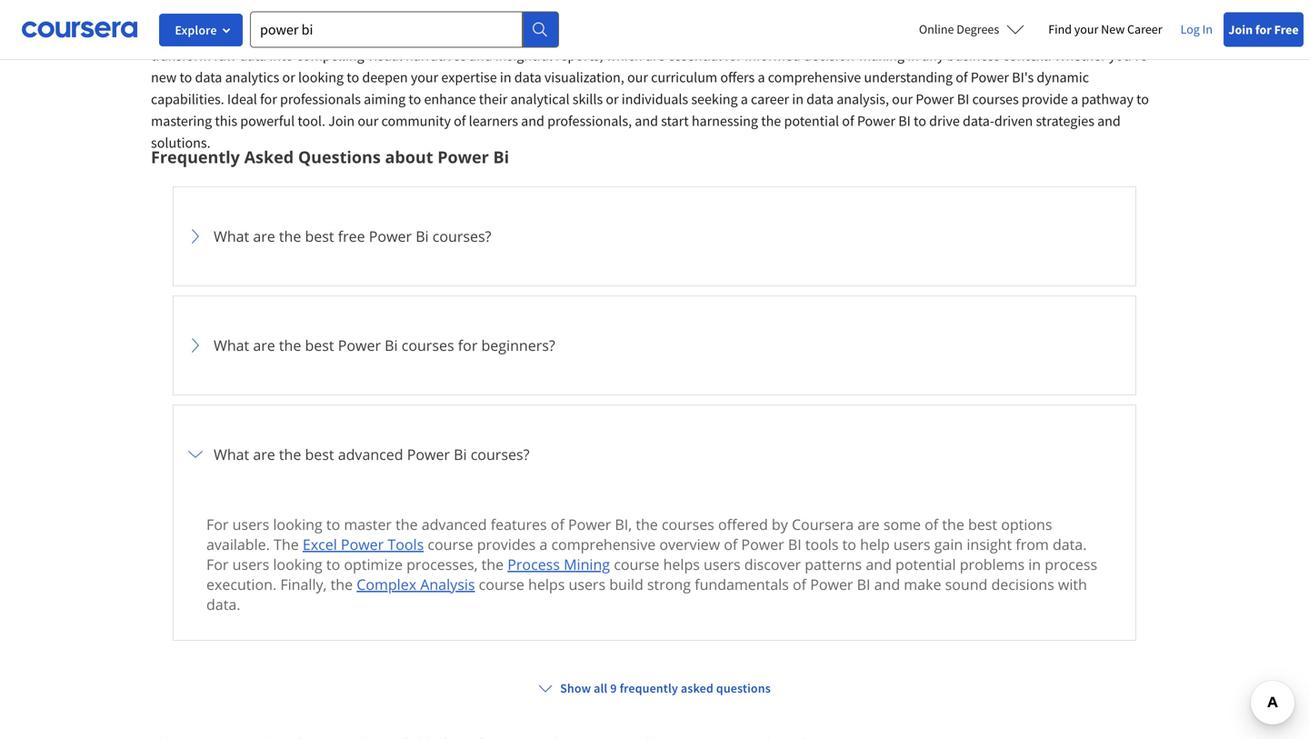 Task type: describe. For each thing, give the bounding box(es) containing it.
options
[[1002, 515, 1053, 534]]

best inside for users looking to master the advanced features of power bi, the courses offered by coursera are some of the best options available. the
[[969, 515, 998, 534]]

of right features in the left of the page
[[551, 515, 565, 534]]

insight
[[967, 535, 1013, 554]]

degrees
[[957, 21, 1000, 37]]

patterns
[[805, 555, 863, 574]]

expertise
[[442, 68, 497, 86]]

find your new career
[[1049, 21, 1163, 37]]

bi, inside for users looking to master the advanced features of power bi, the courses offered by coursera are some of the best options available. the
[[615, 515, 632, 534]]

bi, inside discover the power of data visualization and analysis with our power bi courses, crafted to elevate your skills in business intelligence. these courses, taught by top universities and industry leaders, guide you through the intricacies of microsoft power bi, from basic data integration to advanced dashboard creation. learn to transform raw data into compelling visual narratives and insightful reports, which are essential for informed decision-making in any business context. whether you're new to data analytics or looking to deepen your expertise in data visualization, our curriculum offers a comprehensive understanding of power bi's dynamic capabilities. ideal for professionals aiming to enhance their analytical skills or individuals seeking a career in data analysis, our power bi courses provide a pathway to mastering this powerful tool. join our community of learners and professionals, and start harnessing the potential of power bi to drive data-driven strategies and solutions.
[[672, 24, 688, 43]]

bi up data-
[[958, 90, 970, 108]]

bi inside course provides a comprehensive overview of power bi tools to help users gain insight from data. for users looking to optimize processes, the
[[789, 535, 802, 554]]

explore button
[[159, 14, 243, 46]]

excel
[[303, 535, 337, 554]]

the inside "dropdown button"
[[279, 226, 301, 246]]

what are the best power bi courses for beginners?
[[214, 335, 556, 355]]

for inside dropdown button
[[458, 335, 478, 355]]

best for power
[[305, 335, 334, 355]]

2 vertical spatial your
[[411, 68, 439, 86]]

data up analytics
[[239, 46, 267, 64]]

tools
[[806, 535, 839, 554]]

analysis,
[[837, 90, 890, 108]]

join inside discover the power of data visualization and analysis with our power bi courses, crafted to elevate your skills in business intelligence. these courses, taught by top universities and industry leaders, guide you through the intricacies of microsoft power bi, from basic data integration to advanced dashboard creation. learn to transform raw data into compelling visual narratives and insightful reports, which are essential for informed decision-making in any business context. whether you're new to data analytics or looking to deepen your expertise in data visualization, our curriculum offers a comprehensive understanding of power bi's dynamic capabilities. ideal for professionals aiming to enhance their analytical skills or individuals seeking a career in data analysis, our power bi courses provide a pathway to mastering this powerful tool. join our community of learners and professionals, and start harnessing the potential of power bi to drive data-driven strategies and solutions.
[[328, 112, 355, 130]]

and down pathway
[[1098, 112, 1121, 130]]

helps for discover
[[664, 555, 700, 574]]

understanding
[[865, 68, 953, 86]]

compelling
[[297, 46, 364, 64]]

users inside for users looking to master the advanced features of power bi, the courses offered by coursera are some of the best options available. the
[[233, 515, 269, 534]]

processes,
[[407, 555, 478, 574]]

course for comprehensive
[[428, 535, 474, 554]]

from inside discover the power of data visualization and analysis with our power bi courses, crafted to elevate your skills in business intelligence. these courses, taught by top universities and industry leaders, guide you through the intricacies of microsoft power bi, from basic data integration to advanced dashboard creation. learn to transform raw data into compelling visual narratives and insightful reports, which are essential for informed decision-making in any business context. whether you're new to data analytics or looking to deepen your expertise in data visualization, our curriculum offers a comprehensive understanding of power bi's dynamic capabilities. ideal for professionals aiming to enhance their analytical skills or individuals seeking a career in data analysis, our power bi courses provide a pathway to mastering this powerful tool. join our community of learners and professionals, and start harnessing the potential of power bi to drive data-driven strategies and solutions.
[[691, 24, 721, 43]]

drive
[[930, 112, 960, 130]]

to up community
[[409, 90, 421, 108]]

integration
[[788, 24, 855, 43]]

for users looking to master the advanced features of power bi, the courses offered by coursera are some of the best options available. the
[[206, 515, 1053, 554]]

a up strategies
[[1072, 90, 1079, 108]]

are for what are the best free power bi courses?
[[253, 226, 275, 246]]

for up offers
[[725, 46, 742, 64]]

process
[[508, 555, 560, 574]]

our down which
[[628, 68, 648, 86]]

are inside discover the power of data visualization and analysis with our power bi courses, crafted to elevate your skills in business intelligence. these courses, taught by top universities and industry leaders, guide you through the intricacies of microsoft power bi, from basic data integration to advanced dashboard creation. learn to transform raw data into compelling visual narratives and insightful reports, which are essential for informed decision-making in any business context. whether you're new to data analytics or looking to deepen your expertise in data visualization, our curriculum offers a comprehensive understanding of power bi's dynamic capabilities. ideal for professionals aiming to enhance their analytical skills or individuals seeking a career in data analysis, our power bi courses provide a pathway to mastering this powerful tool. join our community of learners and professionals, and start harnessing the potential of power bi to drive data-driven strategies and solutions.
[[646, 46, 665, 64]]

to up capabilities.
[[180, 68, 192, 86]]

1 vertical spatial skills
[[573, 90, 603, 108]]

power inside for users looking to master the advanced features of power bi, the courses offered by coursera are some of the best options available. the
[[569, 515, 612, 534]]

and up expertise
[[469, 46, 493, 64]]

transform
[[151, 46, 211, 64]]

power inside "dropdown button"
[[369, 226, 412, 246]]

chevron right image for what are the best advanced power bi courses?
[[185, 444, 206, 466]]

available.
[[206, 535, 270, 554]]

new
[[151, 68, 177, 86]]

comprehensive inside discover the power of data visualization and analysis with our power bi courses, crafted to elevate your skills in business intelligence. these courses, taught by top universities and industry leaders, guide you through the intricacies of microsoft power bi, from basic data integration to advanced dashboard creation. learn to transform raw data into compelling visual narratives and insightful reports, which are essential for informed decision-making in any business context. whether you're new to data analytics or looking to deepen your expertise in data visualization, our curriculum offers a comprehensive understanding of power bi's dynamic capabilities. ideal for professionals aiming to enhance their analytical skills or individuals seeking a career in data analysis, our power bi courses provide a pathway to mastering this powerful tool. join our community of learners and professionals, and start harnessing the potential of power bi to drive data-driven strategies and solutions.
[[768, 68, 862, 86]]

and up you
[[395, 3, 418, 21]]

comprehensive inside course provides a comprehensive overview of power bi tools to help users gain insight from data. for users looking to optimize processes, the
[[552, 535, 656, 554]]

what are the best advanced power bi courses? button
[[185, 416, 1125, 493]]

basic
[[723, 24, 755, 43]]

and up raw
[[224, 24, 247, 43]]

asked
[[681, 680, 714, 697]]

data down insightful
[[515, 68, 542, 86]]

data left analysis, at the right
[[807, 90, 834, 108]]

driven
[[995, 112, 1034, 130]]

course for build
[[479, 575, 525, 594]]

and down analytical
[[521, 112, 545, 130]]

offered
[[719, 515, 768, 534]]

decision-
[[804, 46, 860, 64]]

frequently
[[151, 146, 240, 168]]

what are the best free power bi courses? button
[[185, 198, 1125, 274]]

visualization
[[315, 3, 392, 21]]

features
[[491, 515, 547, 534]]

the inside "course helps users discover patterns and potential problems in process execution. finally, the"
[[331, 575, 353, 594]]

1 horizontal spatial or
[[606, 90, 619, 108]]

to left drive at the right of page
[[914, 112, 927, 130]]

for inside for users looking to master the advanced features of power bi, the courses offered by coursera are some of the best options available. the
[[206, 515, 229, 534]]

guide
[[354, 24, 389, 43]]

1 horizontal spatial your
[[743, 3, 771, 21]]

curriculum
[[651, 68, 718, 86]]

excel power tools link
[[303, 535, 424, 554]]

top
[[1107, 3, 1128, 21]]

gain
[[935, 535, 963, 554]]

dynamic
[[1037, 68, 1090, 86]]

what are the best advanced power bi courses?
[[214, 445, 530, 464]]

to left the help
[[843, 535, 857, 554]]

some
[[884, 515, 921, 534]]

users inside course helps users build strong fundamentals of power bi and make sound decisions with data.
[[569, 575, 606, 594]]

a down offers
[[741, 90, 748, 108]]

of down dashboard
[[956, 68, 968, 86]]

of up gain
[[925, 515, 939, 534]]

essential
[[668, 46, 722, 64]]

to right crafted
[[681, 3, 694, 21]]

0 horizontal spatial business
[[822, 3, 875, 21]]

coursera
[[792, 515, 854, 534]]

frequently asked questions about power bi
[[151, 146, 510, 168]]

data. inside course helps users build strong fundamentals of power bi and make sound decisions with data.
[[206, 595, 241, 614]]

courses inside discover the power of data visualization and analysis with our power bi courses, crafted to elevate your skills in business intelligence. these courses, taught by top universities and industry leaders, guide you through the intricacies of microsoft power bi, from basic data integration to advanced dashboard creation. learn to transform raw data into compelling visual narratives and insightful reports, which are essential for informed decision-making in any business context. whether you're new to data analytics or looking to deepen your expertise in data visualization, our curriculum offers a comprehensive understanding of power bi's dynamic capabilities. ideal for professionals aiming to enhance their analytical skills or individuals seeking a career in data analysis, our power bi courses provide a pathway to mastering this powerful tool. join our community of learners and professionals, and start harnessing the potential of power bi to drive data-driven strategies and solutions.
[[973, 90, 1019, 108]]

you
[[392, 24, 414, 43]]

the
[[274, 535, 299, 554]]

looking inside discover the power of data visualization and analysis with our power bi courses, crafted to elevate your skills in business intelligence. these courses, taught by top universities and industry leaders, guide you through the intricacies of microsoft power bi, from basic data integration to advanced dashboard creation. learn to transform raw data into compelling visual narratives and insightful reports, which are essential for informed decision-making in any business context. whether you're new to data analytics or looking to deepen your expertise in data visualization, our curriculum offers a comprehensive understanding of power bi's dynamic capabilities. ideal for professionals aiming to enhance their analytical skills or individuals seeking a career in data analysis, our power bi courses provide a pathway to mastering this powerful tool. join our community of learners and professionals, and start harnessing the potential of power bi to drive data-driven strategies and solutions.
[[298, 68, 344, 86]]

advanced inside for users looking to master the advanced features of power bi, the courses offered by coursera are some of the best options available. the
[[422, 515, 487, 534]]

individuals
[[622, 90, 689, 108]]

fundamentals
[[695, 575, 789, 594]]

0 vertical spatial join
[[1229, 21, 1254, 38]]

data up industry
[[285, 3, 312, 21]]

show all 9 frequently asked questions
[[560, 680, 771, 697]]

you're
[[1110, 46, 1148, 64]]

insightful
[[496, 46, 553, 64]]

strategies
[[1037, 112, 1095, 130]]

for inside course provides a comprehensive overview of power bi tools to help users gain insight from data. for users looking to optimize processes, the
[[206, 555, 229, 574]]

their
[[479, 90, 508, 108]]

courses inside dropdown button
[[402, 335, 454, 355]]

for up powerful
[[260, 90, 277, 108]]

chevron right image
[[185, 335, 206, 356]]

a up career
[[758, 68, 765, 86]]

beginners?
[[482, 335, 556, 355]]

9
[[611, 680, 617, 697]]

tool.
[[298, 112, 326, 130]]

course provides a comprehensive overview of power bi tools to help users gain insight from data. for users looking to optimize processes, the
[[206, 535, 1087, 574]]

into
[[269, 46, 294, 64]]

industry
[[250, 24, 301, 43]]

professionals
[[280, 90, 361, 108]]

for left free
[[1256, 21, 1272, 38]]

bi up microsoft
[[567, 3, 580, 21]]

to right pathway
[[1137, 90, 1150, 108]]

raw
[[214, 46, 237, 64]]

help
[[861, 535, 890, 554]]

start
[[661, 112, 689, 130]]

1 vertical spatial business
[[947, 46, 1000, 64]]

by inside for users looking to master the advanced features of power bi, the courses offered by coursera are some of the best options available. the
[[772, 515, 788, 534]]

complex
[[357, 575, 417, 594]]

best for advanced
[[305, 445, 334, 464]]

tools
[[388, 535, 424, 554]]

best for free
[[305, 226, 334, 246]]

our down aiming
[[358, 112, 379, 130]]

bi inside course helps users build strong fundamentals of power bi and make sound decisions with data.
[[857, 575, 871, 594]]

overview
[[660, 535, 720, 554]]

collapsed list
[[173, 186, 1137, 740]]

bi inside what are the best advanced power bi courses? dropdown button
[[454, 445, 467, 464]]

courses? for what are the best free power bi courses?
[[433, 226, 492, 246]]

online degrees
[[920, 21, 1000, 37]]

chevron right image for what are the best free power bi courses?
[[185, 225, 206, 247]]

build
[[610, 575, 644, 594]]

with inside discover the power of data visualization and analysis with our power bi courses, crafted to elevate your skills in business intelligence. these courses, taught by top universities and industry leaders, guide you through the intricacies of microsoft power bi, from basic data integration to advanced dashboard creation. learn to transform raw data into compelling visual narratives and insightful reports, which are essential for informed decision-making in any business context. whether you're new to data analytics or looking to deepen your expertise in data visualization, our curriculum offers a comprehensive understanding of power bi's dynamic capabilities. ideal for professionals aiming to enhance their analytical skills or individuals seeking a career in data analysis, our power bi courses provide a pathway to mastering this powerful tool. join our community of learners and professionals, and start harnessing the potential of power bi to drive data-driven strategies and solutions.
[[473, 3, 500, 21]]

bi's
[[1013, 68, 1034, 86]]

any
[[922, 46, 945, 64]]

mining
[[564, 555, 610, 574]]

learners
[[469, 112, 518, 130]]

in inside "course helps users discover patterns and potential problems in process execution. finally, the"
[[1029, 555, 1042, 574]]

potential inside discover the power of data visualization and analysis with our power bi courses, crafted to elevate your skills in business intelligence. these courses, taught by top universities and industry leaders, guide you through the intricacies of microsoft power bi, from basic data integration to advanced dashboard creation. learn to transform raw data into compelling visual narratives and insightful reports, which are essential for informed decision-making in any business context. whether you're new to data analytics or looking to deepen your expertise in data visualization, our curriculum offers a comprehensive understanding of power bi's dynamic capabilities. ideal for professionals aiming to enhance their analytical skills or individuals seeking a career in data analysis, our power bi courses provide a pathway to mastering this powerful tool. join our community of learners and professionals, and start harnessing the potential of power bi to drive data-driven strategies and solutions.
[[785, 112, 840, 130]]

creation.
[[1003, 24, 1057, 43]]

sound
[[946, 575, 988, 594]]

universities
[[151, 24, 221, 43]]

of down enhance
[[454, 112, 466, 130]]

decisions
[[992, 575, 1055, 594]]

and down individuals
[[635, 112, 659, 130]]

seeking
[[692, 90, 738, 108]]

data up informed
[[758, 24, 785, 43]]

in
[[1203, 21, 1213, 37]]

of down analysis, at the right
[[843, 112, 855, 130]]



Task type: vqa. For each thing, say whether or not it's contained in the screenshot.
Duke University
no



Task type: locate. For each thing, give the bounding box(es) containing it.
0 horizontal spatial advanced
[[338, 445, 403, 464]]

learn
[[1060, 24, 1094, 43]]

bi left drive at the right of page
[[899, 112, 911, 130]]

courses,
[[583, 3, 633, 21], [994, 3, 1044, 21]]

elevate
[[697, 3, 740, 21]]

comprehensive up mining
[[552, 535, 656, 554]]

best inside what are the best advanced power bi courses? dropdown button
[[305, 445, 334, 464]]

these
[[954, 3, 991, 21]]

discover
[[151, 3, 203, 21]]

bi, up course provides a comprehensive overview of power bi tools to help users gain insight from data. for users looking to optimize processes, the
[[615, 515, 632, 534]]

data. up the process
[[1053, 535, 1087, 554]]

for
[[1256, 21, 1272, 38], [725, 46, 742, 64], [260, 90, 277, 108], [458, 335, 478, 355]]

0 vertical spatial or
[[282, 68, 295, 86]]

are for what are the best power bi courses for beginners?
[[253, 335, 275, 355]]

1 horizontal spatial skills
[[774, 3, 804, 21]]

1 vertical spatial what
[[214, 335, 249, 355]]

0 horizontal spatial skills
[[573, 90, 603, 108]]

find your new career link
[[1040, 18, 1172, 41]]

of down discover
[[793, 575, 807, 594]]

1 horizontal spatial from
[[1016, 535, 1050, 554]]

data down raw
[[195, 68, 222, 86]]

what right chevron right image
[[214, 335, 249, 355]]

join for free
[[1229, 21, 1300, 38]]

None search field
[[250, 11, 559, 48]]

1 vertical spatial with
[[1059, 575, 1088, 594]]

0 vertical spatial courses
[[973, 90, 1019, 108]]

intelligence.
[[878, 3, 952, 21]]

coursera image
[[22, 15, 137, 44]]

skills up 'integration'
[[774, 3, 804, 21]]

2 horizontal spatial course
[[614, 555, 660, 574]]

chevron right image inside what are the best free power bi courses? "dropdown button"
[[185, 225, 206, 247]]

users inside "course helps users discover patterns and potential problems in process execution. finally, the"
[[704, 555, 741, 574]]

bi down patterns
[[857, 575, 871, 594]]

narratives
[[406, 46, 466, 64]]

1 vertical spatial comprehensive
[[552, 535, 656, 554]]

0 vertical spatial looking
[[298, 68, 344, 86]]

chevron right image inside what are the best advanced power bi courses? dropdown button
[[185, 444, 206, 466]]

problems
[[960, 555, 1025, 574]]

looking inside course provides a comprehensive overview of power bi tools to help users gain insight from data. for users looking to optimize processes, the
[[273, 555, 323, 574]]

analysis
[[420, 575, 475, 594]]

0 horizontal spatial courses,
[[583, 3, 633, 21]]

analytical
[[511, 90, 570, 108]]

all
[[594, 680, 608, 697]]

what for what are the best power bi courses for beginners?
[[214, 335, 249, 355]]

in
[[807, 3, 819, 21], [908, 46, 920, 64], [500, 68, 512, 86], [793, 90, 804, 108], [1029, 555, 1042, 574]]

2 horizontal spatial advanced
[[873, 24, 932, 43]]

complex analysis
[[357, 575, 475, 594]]

with
[[473, 3, 500, 21], [1059, 575, 1088, 594]]

course helps users discover patterns and potential problems in process execution. finally, the
[[206, 555, 1098, 594]]

courses
[[973, 90, 1019, 108], [402, 335, 454, 355], [662, 515, 715, 534]]

free
[[1275, 21, 1300, 38]]

our down understanding at the right
[[893, 90, 913, 108]]

chevron right image
[[185, 225, 206, 247], [185, 444, 206, 466]]

crafted
[[636, 3, 678, 21]]

2 chevron right image from the top
[[185, 444, 206, 466]]

looking inside for users looking to master the advanced features of power bi, the courses offered by coursera are some of the best options available. the
[[273, 515, 323, 534]]

the inside course provides a comprehensive overview of power bi tools to help users gain insight from data. for users looking to optimize processes, the
[[482, 555, 504, 574]]

are
[[646, 46, 665, 64], [253, 226, 275, 246], [253, 335, 275, 355], [253, 445, 275, 464], [858, 515, 880, 534]]

1 vertical spatial advanced
[[338, 445, 403, 464]]

your right find
[[1075, 21, 1099, 37]]

0 horizontal spatial by
[[772, 515, 788, 534]]

1 horizontal spatial courses
[[662, 515, 715, 534]]

from inside course provides a comprehensive overview of power bi tools to help users gain insight from data. for users looking to optimize processes, the
[[1016, 535, 1050, 554]]

about
[[385, 146, 433, 168]]

users
[[233, 515, 269, 534], [894, 535, 931, 554], [233, 555, 269, 574], [704, 555, 741, 574], [569, 575, 606, 594]]

questions
[[717, 680, 771, 697]]

by inside discover the power of data visualization and analysis with our power bi courses, crafted to elevate your skills in business intelligence. these courses, taught by top universities and industry leaders, guide you through the intricacies of microsoft power bi, from basic data integration to advanced dashboard creation. learn to transform raw data into compelling visual narratives and insightful reports, which are essential for informed decision-making in any business context. whether you're new to data analytics or looking to deepen your expertise in data visualization, our curriculum offers a comprehensive understanding of power bi's dynamic capabilities. ideal for professionals aiming to enhance their analytical skills or individuals seeking a career in data analysis, our power bi courses provide a pathway to mastering this powerful tool. join our community of learners and professionals, and start harnessing the potential of power bi to drive data-driven strategies and solutions.
[[1090, 3, 1104, 21]]

what are the best power bi courses for beginners? button
[[185, 307, 1125, 384]]

2 horizontal spatial your
[[1075, 21, 1099, 37]]

what up available.
[[214, 445, 249, 464]]

what down frequently
[[214, 226, 249, 246]]

courses? for what are the best advanced power bi courses?
[[471, 445, 530, 464]]

what for what are the best advanced power bi courses?
[[214, 445, 249, 464]]

1 horizontal spatial by
[[1090, 3, 1104, 21]]

making
[[860, 46, 905, 64]]

1 horizontal spatial with
[[1059, 575, 1088, 594]]

a inside course provides a comprehensive overview of power bi tools to help users gain insight from data. for users looking to optimize processes, the
[[540, 535, 548, 554]]

potential up make
[[896, 555, 957, 574]]

in up 'integration'
[[807, 3, 819, 21]]

business down dashboard
[[947, 46, 1000, 64]]

courses up data-
[[973, 90, 1019, 108]]

provide
[[1022, 90, 1069, 108]]

1 horizontal spatial courses,
[[994, 3, 1044, 21]]

helps for build
[[529, 575, 565, 594]]

0 vertical spatial skills
[[774, 3, 804, 21]]

1 chevron right image from the top
[[185, 225, 206, 247]]

in up decisions
[[1029, 555, 1042, 574]]

of up reports, on the top
[[557, 24, 569, 43]]

bi inside what are the best free power bi courses? "dropdown button"
[[416, 226, 429, 246]]

free
[[338, 226, 365, 246]]

mastering
[[151, 112, 212, 130]]

0 horizontal spatial data.
[[206, 595, 241, 614]]

looking up the on the left of page
[[273, 515, 323, 534]]

looking up the finally,
[[273, 555, 323, 574]]

1 vertical spatial for
[[206, 555, 229, 574]]

of inside course provides a comprehensive overview of power bi tools to help users gain insight from data. for users looking to optimize processes, the
[[724, 535, 738, 554]]

users down 'some'
[[894, 535, 931, 554]]

context.
[[1003, 46, 1052, 64]]

join right tool.
[[328, 112, 355, 130]]

best inside what are the best free power bi courses? "dropdown button"
[[305, 226, 334, 246]]

deepen
[[362, 68, 408, 86]]

1 vertical spatial your
[[1075, 21, 1099, 37]]

analysis
[[421, 3, 470, 21]]

a up process
[[540, 535, 548, 554]]

1 horizontal spatial data.
[[1053, 535, 1087, 554]]

from up essential
[[691, 24, 721, 43]]

course for discover
[[614, 555, 660, 574]]

0 horizontal spatial comprehensive
[[552, 535, 656, 554]]

discover
[[745, 555, 801, 574]]

0 vertical spatial courses?
[[433, 226, 492, 246]]

2 what from the top
[[214, 335, 249, 355]]

our up 'intricacies'
[[502, 3, 523, 21]]

1 for from the top
[[206, 515, 229, 534]]

bi inside what are the best power bi courses for beginners? dropdown button
[[385, 335, 398, 355]]

in left 'any'
[[908, 46, 920, 64]]

are inside "dropdown button"
[[253, 226, 275, 246]]

complex analysis link
[[357, 575, 475, 594]]

find
[[1049, 21, 1072, 37]]

are for what are the best advanced power bi courses?
[[253, 445, 275, 464]]

1 horizontal spatial potential
[[896, 555, 957, 574]]

comprehensive
[[768, 68, 862, 86], [552, 535, 656, 554]]

0 vertical spatial with
[[473, 3, 500, 21]]

1 vertical spatial courses
[[402, 335, 454, 355]]

aiming
[[364, 90, 406, 108]]

to inside for users looking to master the advanced features of power bi, the courses offered by coursera are some of the best options available. the
[[326, 515, 340, 534]]

1 vertical spatial potential
[[896, 555, 957, 574]]

0 horizontal spatial your
[[411, 68, 439, 86]]

1 vertical spatial courses?
[[471, 445, 530, 464]]

your up basic
[[743, 3, 771, 21]]

career
[[751, 90, 790, 108]]

log in link
[[1172, 18, 1223, 40]]

potential down career
[[785, 112, 840, 130]]

process mining link
[[508, 555, 610, 574]]

visual
[[367, 46, 403, 64]]

comprehensive down decision-
[[768, 68, 862, 86]]

courses up the "overview"
[[662, 515, 715, 534]]

advanced inside discover the power of data visualization and analysis with our power bi courses, crafted to elevate your skills in business intelligence. these courses, taught by top universities and industry leaders, guide you through the intricacies of microsoft power bi, from basic data integration to advanced dashboard creation. learn to transform raw data into compelling visual narratives and insightful reports, which are essential for informed decision-making in any business context. whether you're new to data analytics or looking to deepen your expertise in data visualization, our curriculum offers a comprehensive understanding of power bi's dynamic capabilities. ideal for professionals aiming to enhance their analytical skills or individuals seeking a career in data analysis, our power bi courses provide a pathway to mastering this powerful tool. join our community of learners and professionals, and start harnessing the potential of power bi to drive data-driven strategies and solutions.
[[873, 24, 932, 43]]

0 horizontal spatial potential
[[785, 112, 840, 130]]

0 horizontal spatial course
[[428, 535, 474, 554]]

0 vertical spatial potential
[[785, 112, 840, 130]]

courses, up creation. on the right
[[994, 3, 1044, 21]]

for down available.
[[206, 555, 229, 574]]

business up 'integration'
[[822, 3, 875, 21]]

course inside course helps users build strong fundamentals of power bi and make sound decisions with data.
[[479, 575, 525, 594]]

0 horizontal spatial helps
[[529, 575, 565, 594]]

2 horizontal spatial courses
[[973, 90, 1019, 108]]

course down process
[[479, 575, 525, 594]]

1 vertical spatial join
[[328, 112, 355, 130]]

with inside course helps users build strong fundamentals of power bi and make sound decisions with data.
[[1059, 575, 1088, 594]]

show all 9 frequently asked questions button
[[531, 672, 779, 705]]

1 courses, from the left
[[583, 3, 633, 21]]

for up available.
[[206, 515, 229, 534]]

courses? inside what are the best advanced power bi courses? dropdown button
[[471, 445, 530, 464]]

to up excel
[[326, 515, 340, 534]]

0 vertical spatial comprehensive
[[768, 68, 862, 86]]

courses? inside what are the best free power bi courses? "dropdown button"
[[433, 226, 492, 246]]

microsoft
[[572, 24, 628, 43]]

of inside course helps users build strong fundamentals of power bi and make sound decisions with data.
[[793, 575, 807, 594]]

2 vertical spatial advanced
[[422, 515, 487, 534]]

what
[[214, 226, 249, 246], [214, 335, 249, 355], [214, 445, 249, 464]]

to down top
[[1097, 24, 1110, 43]]

0 horizontal spatial or
[[282, 68, 295, 86]]

or
[[282, 68, 295, 86], [606, 90, 619, 108]]

1 vertical spatial by
[[772, 515, 788, 534]]

0 vertical spatial data.
[[1053, 535, 1087, 554]]

best inside what are the best power bi courses for beginners? dropdown button
[[305, 335, 334, 355]]

0 horizontal spatial join
[[328, 112, 355, 130]]

users up execution.
[[233, 555, 269, 574]]

to down excel
[[326, 555, 340, 574]]

what are the best free power bi courses?
[[214, 226, 492, 246]]

course inside "course helps users discover patterns and potential problems in process execution. finally, the"
[[614, 555, 660, 574]]

0 vertical spatial what
[[214, 226, 249, 246]]

of down 'offered' on the right of the page
[[724, 535, 738, 554]]

1 horizontal spatial business
[[947, 46, 1000, 64]]

advanced up processes,
[[422, 515, 487, 534]]

or down into
[[282, 68, 295, 86]]

asked
[[244, 146, 294, 168]]

helps down process mining link at the bottom of the page
[[529, 575, 565, 594]]

with down the process
[[1059, 575, 1088, 594]]

1 vertical spatial looking
[[273, 515, 323, 534]]

join for free link
[[1224, 12, 1304, 47]]

solutions.
[[151, 133, 211, 152]]

1 vertical spatial bi,
[[615, 515, 632, 534]]

1 horizontal spatial helps
[[664, 555, 700, 574]]

2 vertical spatial looking
[[273, 555, 323, 574]]

helps inside "course helps users discover patterns and potential problems in process execution. finally, the"
[[664, 555, 700, 574]]

2 vertical spatial what
[[214, 445, 249, 464]]

to down compelling
[[347, 68, 359, 86]]

skills up professionals,
[[573, 90, 603, 108]]

What do you want to learn? text field
[[250, 11, 523, 48]]

pathway
[[1082, 90, 1134, 108]]

by right 'offered' on the right of the page
[[772, 515, 788, 534]]

of up industry
[[270, 3, 282, 21]]

make
[[904, 575, 942, 594]]

your inside find your new career "link"
[[1075, 21, 1099, 37]]

0 vertical spatial chevron right image
[[185, 225, 206, 247]]

finally,
[[281, 575, 327, 594]]

discover the power of data visualization and analysis with our power bi courses, crafted to elevate your skills in business intelligence. these courses, taught by top universities and industry leaders, guide you through the intricacies of microsoft power bi, from basic data integration to advanced dashboard creation. learn to transform raw data into compelling visual narratives and insightful reports, which are essential for informed decision-making in any business context. whether you're new to data analytics or looking to deepen your expertise in data visualization, our curriculum offers a comprehensive understanding of power bi's dynamic capabilities. ideal for professionals aiming to enhance their analytical skills or individuals seeking a career in data analysis, our power bi courses provide a pathway to mastering this powerful tool. join our community of learners and professionals, and start harnessing the potential of power bi to drive data-driven strategies and solutions.
[[151, 3, 1150, 152]]

1 vertical spatial from
[[1016, 535, 1050, 554]]

best
[[305, 226, 334, 246], [305, 335, 334, 355], [305, 445, 334, 464], [969, 515, 998, 534]]

by up find your new career
[[1090, 3, 1104, 21]]

0 vertical spatial business
[[822, 3, 875, 21]]

advanced inside dropdown button
[[338, 445, 403, 464]]

in up their on the top of the page
[[500, 68, 512, 86]]

strong
[[648, 575, 691, 594]]

powerful
[[240, 112, 295, 130]]

0 vertical spatial bi,
[[672, 24, 688, 43]]

0 vertical spatial advanced
[[873, 24, 932, 43]]

from down options
[[1016, 535, 1050, 554]]

0 vertical spatial from
[[691, 24, 721, 43]]

users up fundamentals
[[704, 555, 741, 574]]

0 horizontal spatial with
[[473, 3, 500, 21]]

analytics
[[225, 68, 280, 86]]

looking up professionals at the top
[[298, 68, 344, 86]]

and
[[395, 3, 418, 21], [224, 24, 247, 43], [469, 46, 493, 64], [521, 112, 545, 130], [635, 112, 659, 130], [1098, 112, 1121, 130], [866, 555, 892, 574], [875, 575, 901, 594]]

1 horizontal spatial course
[[479, 575, 525, 594]]

and inside "course helps users discover patterns and potential problems in process execution. finally, the"
[[866, 555, 892, 574]]

advanced down intelligence.
[[873, 24, 932, 43]]

bi, up essential
[[672, 24, 688, 43]]

and inside course helps users build strong fundamentals of power bi and make sound decisions with data.
[[875, 575, 901, 594]]

in right career
[[793, 90, 804, 108]]

by
[[1090, 3, 1104, 21], [772, 515, 788, 534]]

community
[[382, 112, 451, 130]]

join right 'in'
[[1229, 21, 1254, 38]]

intricacies
[[492, 24, 554, 43]]

1 horizontal spatial join
[[1229, 21, 1254, 38]]

taught
[[1047, 3, 1087, 21]]

courses inside for users looking to master the advanced features of power bi, the courses offered by coursera are some of the best options available. the
[[662, 515, 715, 534]]

2 courses, from the left
[[994, 3, 1044, 21]]

users down mining
[[569, 575, 606, 594]]

potential inside "course helps users discover patterns and potential problems in process execution. finally, the"
[[896, 555, 957, 574]]

provides
[[477, 535, 536, 554]]

power
[[229, 3, 267, 21]]

helps inside course helps users build strong fundamentals of power bi and make sound decisions with data.
[[529, 575, 565, 594]]

0 horizontal spatial courses
[[402, 335, 454, 355]]

0 vertical spatial your
[[743, 3, 771, 21]]

excel power tools
[[303, 535, 424, 554]]

1 vertical spatial data.
[[206, 595, 241, 614]]

courses?
[[433, 226, 492, 246], [471, 445, 530, 464]]

course up build
[[614, 555, 660, 574]]

to up making
[[858, 24, 870, 43]]

2 for from the top
[[206, 555, 229, 574]]

what for what are the best free power bi courses?
[[214, 226, 249, 246]]

advanced up the master
[[338, 445, 403, 464]]

courses left beginners?
[[402, 335, 454, 355]]

data. inside course provides a comprehensive overview of power bi tools to help users gain insight from data. for users looking to optimize processes, the
[[1053, 535, 1087, 554]]

1 what from the top
[[214, 226, 249, 246]]

data
[[285, 3, 312, 21], [758, 24, 785, 43], [239, 46, 267, 64], [195, 68, 222, 86], [515, 68, 542, 86], [807, 90, 834, 108]]

are inside for users looking to master the advanced features of power bi, the courses offered by coursera are some of the best options available. the
[[858, 515, 880, 534]]

1 horizontal spatial comprehensive
[[768, 68, 862, 86]]

reports,
[[556, 46, 603, 64]]

the
[[206, 3, 226, 21], [469, 24, 489, 43], [762, 112, 782, 130], [279, 226, 301, 246], [279, 335, 301, 355], [279, 445, 301, 464], [396, 515, 418, 534], [636, 515, 658, 534], [943, 515, 965, 534], [482, 555, 504, 574], [331, 575, 353, 594]]

1 vertical spatial or
[[606, 90, 619, 108]]

3 what from the top
[[214, 445, 249, 464]]

0 horizontal spatial bi,
[[615, 515, 632, 534]]

2 vertical spatial courses
[[662, 515, 715, 534]]

online
[[920, 21, 955, 37]]

or up professionals,
[[606, 90, 619, 108]]

1 horizontal spatial advanced
[[422, 515, 487, 534]]

0 vertical spatial by
[[1090, 3, 1104, 21]]

frequently
[[620, 680, 679, 697]]

with right analysis
[[473, 3, 500, 21]]

1 vertical spatial chevron right image
[[185, 444, 206, 466]]

0 horizontal spatial from
[[691, 24, 721, 43]]

data. down execution.
[[206, 595, 241, 614]]

course inside course provides a comprehensive overview of power bi tools to help users gain insight from data. for users looking to optimize processes, the
[[428, 535, 474, 554]]

whether
[[1055, 46, 1107, 64]]

1 horizontal spatial bi,
[[672, 24, 688, 43]]

and down the help
[[866, 555, 892, 574]]

power inside course provides a comprehensive overview of power bi tools to help users gain insight from data. for users looking to optimize processes, the
[[742, 535, 785, 554]]

offers
[[721, 68, 755, 86]]

what inside "dropdown button"
[[214, 226, 249, 246]]

data-
[[963, 112, 995, 130]]

for left beginners?
[[458, 335, 478, 355]]

courses, up microsoft
[[583, 3, 633, 21]]

helps down the "overview"
[[664, 555, 700, 574]]

0 vertical spatial for
[[206, 515, 229, 534]]

power inside course helps users build strong fundamentals of power bi and make sound decisions with data.
[[811, 575, 854, 594]]

your down narratives at top
[[411, 68, 439, 86]]

users up available.
[[233, 515, 269, 534]]

master
[[344, 515, 392, 534]]

through
[[417, 24, 466, 43]]

data.
[[1053, 535, 1087, 554], [206, 595, 241, 614]]



